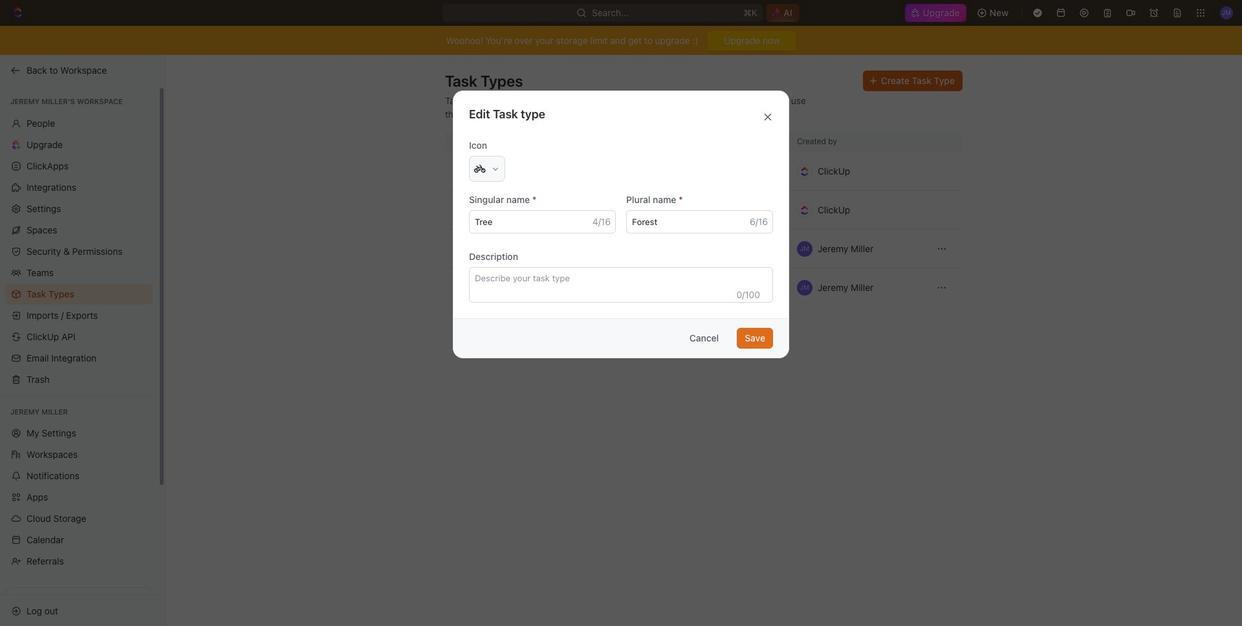 Task type: describe. For each thing, give the bounding box(es) containing it.
bug image
[[453, 242, 466, 255]]



Task type: locate. For each thing, give the bounding box(es) containing it.
bicycle image
[[474, 164, 486, 173]]

Describe your task type text field
[[469, 267, 774, 303]]

Person field
[[469, 210, 616, 234]]

user large image
[[453, 282, 466, 295]]

People field
[[627, 210, 774, 234]]



Task type: vqa. For each thing, say whether or not it's contained in the screenshot.
'Describe your task type' text box
yes



